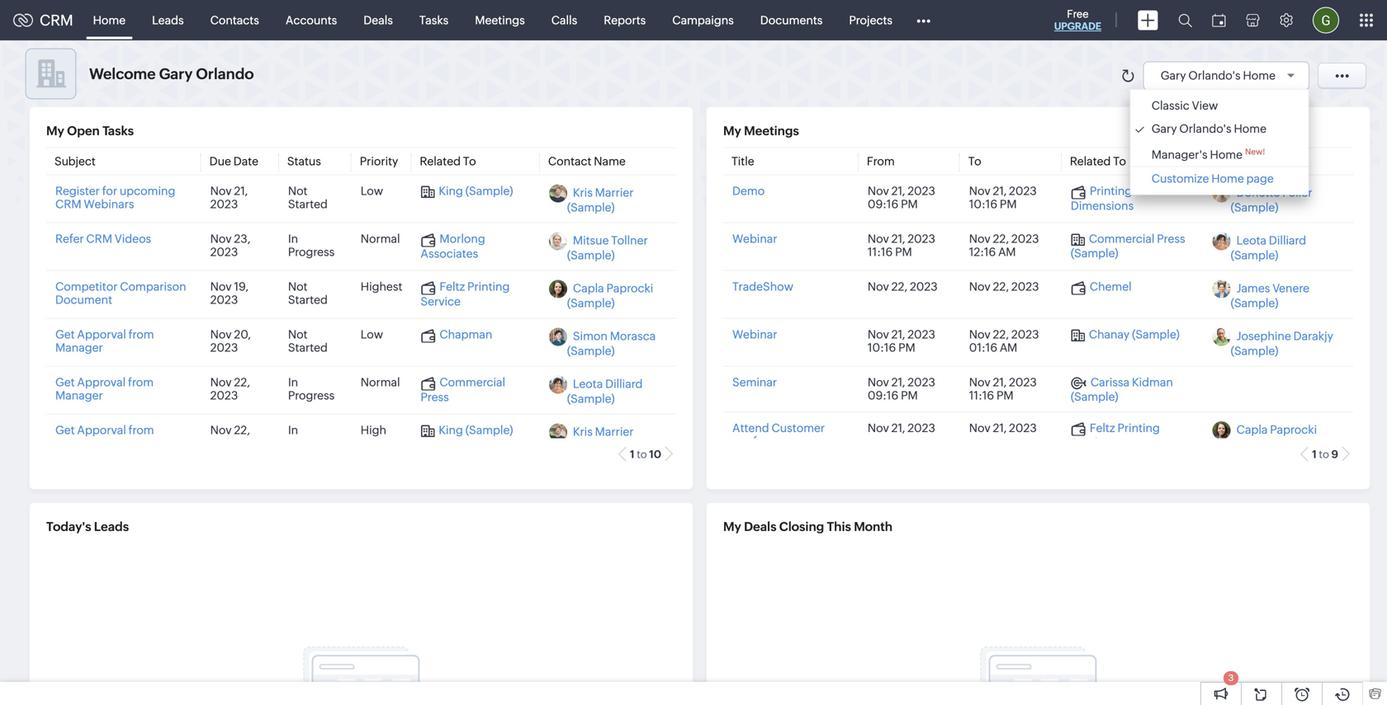 Task type: vqa. For each thing, say whether or not it's contained in the screenshot.
image
no



Task type: locate. For each thing, give the bounding box(es) containing it.
leota dilliard (sample) link up the 'james'
[[1231, 234, 1306, 262]]

commercial inside commercial press (sample)
[[1089, 232, 1155, 246]]

home down manager's home new! at the right top
[[1211, 172, 1244, 185]]

1 vertical spatial not started
[[288, 280, 328, 307]]

1 not started from the top
[[288, 185, 328, 211]]

2 vertical spatial progress
[[288, 437, 335, 450]]

campaigns
[[672, 14, 734, 27]]

2 to from the left
[[1319, 449, 1329, 461]]

press inside commercial press (sample)
[[1157, 232, 1185, 246]]

gary orlando's home link
[[1161, 69, 1300, 82], [1135, 122, 1304, 135]]

0 vertical spatial kris marrier (sample)
[[567, 186, 634, 214]]

king for low
[[439, 185, 463, 198]]

2 webinar link from the top
[[732, 328, 777, 341]]

2 not from the top
[[288, 280, 308, 294]]

marrier for low
[[595, 186, 634, 199]]

marrier
[[595, 186, 634, 199], [595, 426, 634, 439]]

customer
[[772, 422, 825, 435]]

my left open at the left
[[46, 124, 64, 138]]

(sample) down simon
[[567, 345, 615, 358]]

press
[[1157, 232, 1185, 246], [421, 391, 449, 404]]

1 kris marrier (sample) link from the top
[[567, 186, 634, 214]]

0 horizontal spatial capla paprocki (sample)
[[567, 282, 653, 310]]

tasks right open at the left
[[102, 124, 134, 138]]

gary orlando's home down view
[[1152, 122, 1267, 135]]

(sample) inside 'carissa kidman (sample)'
[[1071, 390, 1118, 404]]

1 vertical spatial low
[[361, 328, 383, 341]]

0 vertical spatial printing
[[1090, 185, 1132, 198]]

kris marrier (sample)
[[567, 186, 634, 214], [567, 426, 634, 454]]

0 vertical spatial in progress
[[288, 232, 335, 259]]

low
[[361, 185, 383, 198], [361, 328, 383, 341]]

(sample) inside simon morasca (sample)
[[567, 345, 615, 358]]

not right 19,
[[288, 280, 308, 294]]

leads right today's
[[94, 520, 129, 535]]

1 king (sample) from the top
[[439, 185, 513, 198]]

0 horizontal spatial to
[[637, 449, 647, 461]]

am for 01:16
[[1000, 341, 1017, 355]]

1 vertical spatial 11:16
[[969, 389, 994, 403]]

01:16
[[969, 341, 997, 355]]

contact name link up page on the right top of the page
[[1212, 155, 1289, 168]]

2 vertical spatial in progress
[[288, 424, 335, 450]]

0 horizontal spatial contact
[[548, 155, 592, 168]]

1 for my open tasks
[[630, 449, 635, 461]]

1 horizontal spatial tasks
[[419, 14, 449, 27]]

0 vertical spatial press
[[1157, 232, 1185, 246]]

1 vertical spatial started
[[288, 294, 328, 307]]

press inside commercial press
[[421, 391, 449, 404]]

logo image
[[13, 14, 33, 27]]

leota dilliard (sample) down simon morasca (sample)
[[567, 378, 643, 406]]

1 get apporval from manager link from the top
[[55, 328, 154, 355]]

not started
[[288, 185, 328, 211], [288, 280, 328, 307], [288, 328, 328, 355]]

2 related to from the left
[[1070, 155, 1126, 168]]

1 webinar link from the top
[[732, 232, 777, 246]]

22, inside the nov 22, 2023 01:16 am
[[993, 328, 1009, 341]]

1 horizontal spatial dilliard
[[1269, 234, 1306, 247]]

1 vertical spatial kris marrier (sample) link
[[567, 426, 634, 454]]

2 apporval from the top
[[77, 424, 126, 437]]

king (sample)
[[439, 185, 513, 198], [439, 424, 513, 437]]

service
[[421, 295, 461, 308], [1071, 436, 1111, 450]]

9
[[1331, 449, 1338, 461]]

1 normal from the top
[[361, 232, 400, 246]]

related to link up printing dimensions at the right
[[1070, 155, 1126, 168]]

1 left 9
[[1312, 449, 1317, 461]]

2023 inside nov 23, 2023
[[210, 246, 238, 259]]

king down commercial press
[[439, 424, 463, 437]]

webinar link for 11:16
[[732, 232, 777, 246]]

1 vertical spatial commercial
[[440, 376, 505, 389]]

donette
[[1237, 186, 1280, 199]]

leota for the topmost leota dilliard (sample) link
[[1237, 234, 1267, 247]]

0 horizontal spatial contact name link
[[548, 155, 626, 168]]

create menu element
[[1128, 0, 1168, 40]]

tradeshow
[[732, 280, 793, 294]]

3 not from the top
[[288, 328, 308, 341]]

1 not from the top
[[288, 185, 308, 198]]

0 vertical spatial in
[[288, 232, 298, 246]]

2 vertical spatial crm
[[86, 232, 112, 246]]

0 vertical spatial leota
[[1237, 234, 1267, 247]]

due date
[[209, 155, 258, 168]]

2 webinar from the top
[[732, 328, 777, 341]]

due
[[209, 155, 231, 168]]

1 to from the left
[[637, 449, 647, 461]]

1 horizontal spatial feltz printing service
[[1071, 422, 1160, 450]]

in progress for commercial press
[[288, 376, 335, 403]]

calls
[[551, 14, 577, 27]]

my left closing
[[723, 520, 741, 535]]

1 horizontal spatial capla
[[1237, 423, 1268, 437]]

2 related from the left
[[1070, 155, 1111, 168]]

3 started from the top
[[288, 341, 328, 355]]

feltz printing service link up the chapman
[[421, 280, 510, 308]]

webinar link up seminar on the bottom of page
[[732, 328, 777, 341]]

2 normal from the top
[[361, 376, 400, 389]]

manager inside get approval from manager
[[55, 389, 103, 403]]

king (sample) link down commercial press 'link'
[[421, 424, 513, 438]]

1 vertical spatial kris
[[573, 426, 593, 439]]

document
[[55, 294, 112, 307]]

leota down simon morasca (sample)
[[573, 378, 603, 391]]

started right the 20,
[[288, 341, 328, 355]]

contact name up mitsue
[[548, 155, 626, 168]]

manager for normal
[[55, 389, 103, 403]]

nov 23, 2023
[[210, 232, 250, 259]]

1 marrier from the top
[[595, 186, 634, 199]]

1 get apporval from manager from the top
[[55, 328, 154, 355]]

2 in progress from the top
[[288, 376, 335, 403]]

commercial press
[[421, 376, 505, 404]]

approval
[[77, 376, 126, 389]]

0 horizontal spatial related to link
[[420, 155, 476, 168]]

from
[[128, 328, 154, 341], [128, 376, 154, 389], [128, 424, 154, 437]]

in progress for morlong associates
[[288, 232, 335, 259]]

pm
[[901, 198, 918, 211], [1000, 198, 1017, 211], [895, 246, 912, 259], [898, 341, 915, 355], [901, 389, 918, 403], [997, 389, 1014, 403]]

in for king (sample)
[[288, 424, 298, 437]]

month
[[854, 520, 893, 535]]

3 get from the top
[[55, 424, 75, 437]]

0 vertical spatial low
[[361, 185, 383, 198]]

manager's home new!
[[1152, 147, 1265, 162]]

am right 12:16
[[998, 246, 1016, 259]]

my for my meetings
[[723, 124, 741, 138]]

0 vertical spatial not
[[288, 185, 308, 198]]

0 vertical spatial leota dilliard (sample)
[[1231, 234, 1306, 262]]

open
[[67, 124, 100, 138]]

leota down donette foller (sample)
[[1237, 234, 1267, 247]]

(sample) up chemel link
[[1071, 247, 1118, 260]]

low for chapman
[[361, 328, 383, 341]]

1 vertical spatial deals
[[744, 520, 777, 535]]

started for nov 20, 2023
[[288, 341, 328, 355]]

0 vertical spatial 10:16
[[969, 198, 997, 211]]

meetings left calls at the top
[[475, 14, 525, 27]]

0 vertical spatial apporval
[[77, 328, 126, 341]]

king (sample) down commercial press 'link'
[[439, 424, 513, 437]]

0 horizontal spatial leota
[[573, 378, 603, 391]]

get for normal
[[55, 376, 75, 389]]

1 progress from the top
[[288, 246, 335, 259]]

1 horizontal spatial to
[[1319, 449, 1329, 461]]

home up customize home page link
[[1210, 148, 1243, 162]]

printing down 'carissa kidman (sample)'
[[1117, 422, 1160, 435]]

capla paprocki (sample) up simon
[[567, 282, 653, 310]]

apporval down document on the left
[[77, 328, 126, 341]]

crm up refer
[[55, 198, 81, 211]]

1 horizontal spatial contact
[[1212, 155, 1255, 168]]

2 contact name link from the left
[[1212, 155, 1289, 168]]

1 vertical spatial gary orlando's home link
[[1135, 122, 1304, 135]]

orlando's
[[1188, 69, 1241, 82], [1179, 122, 1232, 135]]

2 get apporval from manager link from the top
[[55, 424, 154, 450]]

2 king (sample) from the top
[[439, 424, 513, 437]]

2 kris from the top
[[573, 426, 593, 439]]

refer crm videos link
[[55, 232, 151, 246]]

2023 inside nov 22, 2023 12:16 am
[[1011, 232, 1039, 246]]

crm right refer
[[86, 232, 112, 246]]

get for high
[[55, 424, 75, 437]]

low down highest
[[361, 328, 383, 341]]

nov inside nov 22, 2023 12:16 am
[[969, 232, 991, 246]]

get apporval from manager link for nov 20, 2023
[[55, 328, 154, 355]]

nov 22, 2023 for get approval from manager
[[210, 376, 250, 403]]

0 vertical spatial get apporval from manager link
[[55, 328, 154, 355]]

get apporval from manager
[[55, 328, 154, 355], [55, 424, 154, 450]]

press for commercial press (sample)
[[1157, 232, 1185, 246]]

name up mitsue
[[594, 155, 626, 168]]

1 vertical spatial meetings
[[744, 124, 799, 138]]

calls link
[[538, 0, 591, 40]]

kris
[[573, 186, 593, 199], [573, 426, 593, 439]]

1 horizontal spatial nov 21, 2023
[[868, 422, 935, 435]]

2 vertical spatial started
[[288, 341, 328, 355]]

1 to from the left
[[463, 155, 476, 168]]

king for high
[[439, 424, 463, 437]]

1 horizontal spatial nov 21, 2023 10:16 pm
[[969, 185, 1037, 211]]

printing up dimensions
[[1090, 185, 1132, 198]]

gary up the classic
[[1161, 69, 1186, 82]]

get apporval from manager for nov 22, 2023
[[55, 424, 154, 450]]

21, for not started
[[234, 185, 248, 198]]

chanay (sample) link
[[1071, 328, 1180, 343]]

10:16
[[969, 198, 997, 211], [868, 341, 896, 355]]

apporval
[[77, 328, 126, 341], [77, 424, 126, 437]]

2 not started from the top
[[288, 280, 328, 307]]

(sample) inside donette foller (sample)
[[1231, 201, 1278, 214]]

nov 21, 2023 for nov
[[868, 422, 935, 435]]

paprocki up the 1 to 9
[[1270, 423, 1317, 437]]

1 vertical spatial capla paprocki (sample) link
[[1231, 423, 1317, 451]]

webinar for nov 21, 2023 11:16 pm
[[732, 232, 777, 246]]

0 vertical spatial normal
[[361, 232, 400, 246]]

2 09:16 from the top
[[868, 389, 898, 403]]

3 in progress from the top
[[288, 424, 335, 450]]

contact name link up mitsue
[[548, 155, 626, 168]]

webinar down demo link on the top of page
[[732, 232, 777, 246]]

projects link
[[836, 0, 906, 40]]

webinar for nov 21, 2023 10:16 pm
[[732, 328, 777, 341]]

leads
[[152, 14, 184, 27], [94, 520, 129, 535]]

meetings up title link
[[744, 124, 799, 138]]

1 horizontal spatial related
[[1070, 155, 1111, 168]]

0 vertical spatial gary orlando's home
[[1161, 69, 1276, 82]]

0 horizontal spatial to
[[463, 155, 476, 168]]

0 horizontal spatial paprocki
[[606, 282, 653, 295]]

1 related to link from the left
[[420, 155, 476, 168]]

1 vertical spatial webinar link
[[732, 328, 777, 341]]

1 from from the top
[[128, 328, 154, 341]]

am inside the nov 22, 2023 01:16 am
[[1000, 341, 1017, 355]]

1 nov 21, 2023 09:16 pm from the top
[[868, 185, 935, 211]]

1 horizontal spatial leota dilliard (sample) link
[[1231, 234, 1306, 262]]

normal
[[361, 232, 400, 246], [361, 376, 400, 389]]

2 king from the top
[[439, 424, 463, 437]]

2 marrier from the top
[[595, 426, 634, 439]]

orlando's down view
[[1179, 122, 1232, 135]]

normal for morlong associates
[[361, 232, 400, 246]]

1 horizontal spatial leota dilliard (sample)
[[1231, 234, 1306, 262]]

1 horizontal spatial capla paprocki (sample) link
[[1231, 423, 1317, 451]]

1 horizontal spatial name
[[1258, 155, 1289, 168]]

from for high
[[128, 424, 154, 437]]

search image
[[1178, 13, 1192, 27]]

free
[[1067, 8, 1089, 20]]

0 vertical spatial get apporval from manager
[[55, 328, 154, 355]]

press down chapman link
[[421, 391, 449, 404]]

nov inside nov 19, 2023
[[210, 280, 232, 294]]

1 horizontal spatial leads
[[152, 14, 184, 27]]

0 horizontal spatial press
[[421, 391, 449, 404]]

feltz printing service for the top feltz printing service link
[[421, 280, 510, 308]]

1 started from the top
[[288, 198, 328, 211]]

1 kris marrier (sample) from the top
[[567, 186, 634, 214]]

related right priority
[[420, 155, 461, 168]]

feltz printing service link down 'carissa kidman (sample)'
[[1071, 422, 1160, 450]]

0 horizontal spatial related
[[420, 155, 461, 168]]

0 horizontal spatial nov 21, 2023 11:16 pm
[[868, 232, 935, 259]]

commercial inside commercial press
[[440, 376, 505, 389]]

2 nov 21, 2023 09:16 pm from the top
[[868, 376, 935, 403]]

pm for nov 21, 2023 10:16 pm
[[901, 198, 918, 211]]

1 webinar from the top
[[732, 232, 777, 246]]

0 horizontal spatial leota dilliard (sample)
[[567, 378, 643, 406]]

attend
[[732, 422, 769, 435]]

get down get approval from manager
[[55, 424, 75, 437]]

1 vertical spatial get apporval from manager
[[55, 424, 154, 450]]

webinar up seminar on the bottom of page
[[732, 328, 777, 341]]

1 king from the top
[[439, 185, 463, 198]]

title link
[[732, 155, 754, 168]]

feltz
[[440, 280, 465, 294], [1090, 422, 1115, 435]]

manager for high
[[55, 437, 103, 450]]

1 vertical spatial feltz printing service
[[1071, 422, 1160, 450]]

dilliard down simon morasca (sample) link
[[605, 378, 643, 391]]

3
[[1228, 674, 1234, 684]]

1 vertical spatial capla paprocki (sample)
[[1231, 423, 1317, 451]]

press down customize
[[1157, 232, 1185, 246]]

commercial down dimensions
[[1089, 232, 1155, 246]]

0 vertical spatial capla paprocki (sample)
[[567, 282, 653, 310]]

1 vertical spatial service
[[1071, 436, 1111, 450]]

capla paprocki (sample) link up simon
[[567, 282, 653, 310]]

2 progress from the top
[[288, 389, 335, 403]]

1 get from the top
[[55, 328, 75, 341]]

1 horizontal spatial 1
[[1312, 449, 1317, 461]]

commercial for commercial press (sample)
[[1089, 232, 1155, 246]]

kris marrier (sample) link for high
[[567, 426, 634, 454]]

1 vertical spatial marrier
[[595, 426, 634, 439]]

capla paprocki (sample) for rightmost the capla paprocki (sample) link
[[1231, 423, 1317, 451]]

0 vertical spatial get
[[55, 328, 75, 341]]

chapman
[[440, 328, 492, 341]]

dilliard
[[1269, 234, 1306, 247], [605, 378, 643, 391]]

not started right 19,
[[288, 280, 328, 307]]

1 manager from the top
[[55, 341, 103, 355]]

nov 22, 2023 for tradeshow
[[868, 280, 938, 294]]

crm
[[40, 12, 73, 29], [55, 198, 81, 211], [86, 232, 112, 246]]

from down get approval from manager
[[128, 424, 154, 437]]

3 from from the top
[[128, 424, 154, 437]]

to
[[463, 155, 476, 168], [968, 155, 981, 168], [1113, 155, 1126, 168]]

home up the welcome
[[93, 14, 126, 27]]

1 apporval from the top
[[77, 328, 126, 341]]

from down competitor comparison document link
[[128, 328, 154, 341]]

dilliard for left leota dilliard (sample) link
[[605, 378, 643, 391]]

service up chapman link
[[421, 295, 461, 308]]

related up printing dimensions at the right
[[1070, 155, 1111, 168]]

am inside nov 22, 2023 12:16 am
[[998, 246, 1016, 259]]

3 progress from the top
[[288, 437, 335, 450]]

contact name for second contact name link from left
[[1212, 155, 1289, 168]]

2 in from the top
[[288, 376, 298, 389]]

deals left tasks link
[[364, 14, 393, 27]]

0 horizontal spatial nov 21, 2023 10:16 pm
[[868, 328, 935, 355]]

competitor
[[55, 280, 118, 294]]

2 horizontal spatial to
[[1113, 155, 1126, 168]]

press for commercial press
[[421, 391, 449, 404]]

documents link
[[747, 0, 836, 40]]

1 in progress from the top
[[288, 232, 335, 259]]

competitor comparison document link
[[55, 280, 186, 307]]

2 from from the top
[[128, 376, 154, 389]]

0 horizontal spatial feltz
[[440, 280, 465, 294]]

king
[[439, 185, 463, 198], [439, 424, 463, 437]]

nov 21, 2023
[[210, 185, 248, 211], [868, 422, 935, 435], [969, 422, 1037, 435]]

1 horizontal spatial nov 21, 2023 11:16 pm
[[969, 376, 1037, 403]]

customize
[[1152, 172, 1209, 185]]

upgrade
[[1054, 21, 1101, 32]]

tasks right deals link
[[419, 14, 449, 27]]

not started for 20,
[[288, 328, 328, 355]]

1 09:16 from the top
[[868, 198, 898, 211]]

1 vertical spatial nov 21, 2023 11:16 pm
[[969, 376, 1037, 403]]

2 contact name from the left
[[1212, 155, 1289, 168]]

not right the 20,
[[288, 328, 308, 341]]

(sample) up the 'james'
[[1231, 249, 1278, 262]]

0 horizontal spatial deals
[[364, 14, 393, 27]]

3 manager from the top
[[55, 437, 103, 450]]

today's leads
[[46, 520, 129, 535]]

1 related to from the left
[[420, 155, 476, 168]]

gary orlando's home link up classic view link
[[1161, 69, 1300, 82]]

profile image
[[1313, 7, 1339, 33]]

(sample) down the 'carissa'
[[1071, 390, 1118, 404]]

chemel link
[[1071, 280, 1132, 295]]

1 low from the top
[[361, 185, 383, 198]]

1 vertical spatial leads
[[94, 520, 129, 535]]

0 horizontal spatial feltz printing service
[[421, 280, 510, 308]]

not started down status link in the left top of the page
[[288, 185, 328, 211]]

(sample) down the 'james'
[[1231, 297, 1278, 310]]

2 get from the top
[[55, 376, 75, 389]]

2 king (sample) link from the top
[[421, 424, 513, 438]]

from right approval on the bottom left
[[128, 376, 154, 389]]

king (sample) link for low
[[421, 185, 513, 199]]

simon morasca (sample)
[[567, 330, 656, 358]]

leota dilliard (sample) link down simon morasca (sample)
[[567, 378, 643, 406]]

1 king (sample) link from the top
[[421, 185, 513, 199]]

to link
[[968, 155, 981, 168]]

0 vertical spatial progress
[[288, 246, 335, 259]]

0 horizontal spatial nov 21, 2023
[[210, 185, 248, 211]]

1 vertical spatial in
[[288, 376, 298, 389]]

1 horizontal spatial capla paprocki (sample)
[[1231, 423, 1317, 451]]

0 horizontal spatial capla
[[573, 282, 604, 295]]

from inside get approval from manager
[[128, 376, 154, 389]]

today's
[[46, 520, 91, 535]]

name up page on the right top of the page
[[1258, 155, 1289, 168]]

capla paprocki (sample) link
[[567, 282, 653, 310], [1231, 423, 1317, 451]]

2 1 from the left
[[1312, 449, 1317, 461]]

feltz down 'carissa kidman (sample)'
[[1090, 422, 1115, 435]]

morlong associates
[[421, 232, 485, 260]]

22,
[[993, 232, 1009, 246], [891, 280, 908, 294], [993, 280, 1009, 294], [993, 328, 1009, 341], [234, 376, 250, 389], [234, 424, 250, 437]]

get approval from manager link
[[55, 376, 154, 403]]

leota for left leota dilliard (sample) link
[[573, 378, 603, 391]]

leota dilliard (sample)
[[1231, 234, 1306, 262], [567, 378, 643, 406]]

1 horizontal spatial paprocki
[[1270, 423, 1317, 437]]

marrier up tollner
[[595, 186, 634, 199]]

mitsue tollner (sample) link
[[567, 234, 648, 262]]

2 manager from the top
[[55, 389, 103, 403]]

2023 inside the nov 20, 2023
[[210, 341, 238, 355]]

nov inside the nov 20, 2023
[[210, 328, 232, 341]]

register for upcoming crm webinars link
[[55, 185, 175, 211]]

21, for nov 22, 2023 12:16 am
[[891, 232, 905, 246]]

1 horizontal spatial feltz
[[1090, 422, 1115, 435]]

related to link right priority
[[420, 155, 476, 168]]

nov 21, 2023 11:16 pm down 01:16 at right
[[969, 376, 1037, 403]]

register
[[55, 185, 100, 198]]

0 vertical spatial nov 21, 2023 09:16 pm
[[868, 185, 935, 211]]

videos
[[115, 232, 151, 246]]

not started for 19,
[[288, 280, 328, 307]]

2 kris marrier (sample) from the top
[[567, 426, 634, 454]]

get apporval from manager for nov 20, 2023
[[55, 328, 154, 355]]

paprocki down mitsue tollner (sample) link
[[606, 282, 653, 295]]

get inside get approval from manager
[[55, 376, 75, 389]]

started for nov 21, 2023
[[288, 198, 328, 211]]

service down carissa kidman (sample) link
[[1071, 436, 1111, 450]]

home inside manager's home new!
[[1210, 148, 1243, 162]]

1 vertical spatial paprocki
[[1270, 423, 1317, 437]]

1 kris from the top
[[573, 186, 593, 199]]

0 vertical spatial deals
[[364, 14, 393, 27]]

not for 21,
[[288, 185, 308, 198]]

1 in from the top
[[288, 232, 298, 246]]

(sample) left the 1 to 9
[[1231, 438, 1278, 451]]

2 get apporval from manager from the top
[[55, 424, 154, 450]]

contact up customize home page link
[[1212, 155, 1255, 168]]

1 1 from the left
[[630, 449, 635, 461]]

normal up highest
[[361, 232, 400, 246]]

0 vertical spatial dilliard
[[1269, 234, 1306, 247]]

home link
[[80, 0, 139, 40]]

paprocki for the capla paprocki (sample) link to the left
[[606, 282, 653, 295]]

1 horizontal spatial deals
[[744, 520, 777, 535]]

normal for commercial press
[[361, 376, 400, 389]]

21, for nov 22, 2023 01:16 am
[[891, 328, 905, 341]]

deals left closing
[[744, 520, 777, 535]]

1 vertical spatial webinar
[[732, 328, 777, 341]]

related to up printing dimensions at the right
[[1070, 155, 1126, 168]]

kris marrier (sample) up mitsue
[[567, 186, 634, 214]]

contacts link
[[197, 0, 272, 40]]

feltz printing service up the chapman
[[421, 280, 510, 308]]

nov 21, 2023 09:16 pm for 10:16
[[868, 185, 935, 211]]

gary left orlando
[[159, 65, 193, 82]]

1 contact from the left
[[548, 155, 592, 168]]

0 vertical spatial kris
[[573, 186, 593, 199]]

2 kris marrier (sample) link from the top
[[567, 426, 634, 454]]

orlando's up classic view link
[[1188, 69, 1241, 82]]

priority
[[360, 155, 398, 168]]

1 contact name from the left
[[548, 155, 626, 168]]

(sample) inside mitsue tollner (sample)
[[567, 249, 615, 262]]

get apporval from manager up approval on the bottom left
[[55, 328, 154, 355]]

feltz printing service down 'carissa kidman (sample)'
[[1071, 422, 1160, 450]]

commercial press (sample) link
[[1071, 232, 1185, 260]]

not for 20,
[[288, 328, 308, 341]]

nov inside nov 23, 2023
[[210, 232, 232, 246]]

get apporval from manager down get approval from manager
[[55, 424, 154, 450]]

3 in from the top
[[288, 424, 298, 437]]

search element
[[1168, 0, 1202, 40]]

commercial down the chapman
[[440, 376, 505, 389]]

2 started from the top
[[288, 294, 328, 307]]

1 name from the left
[[594, 155, 626, 168]]

in for commercial press
[[288, 376, 298, 389]]

kris marrier (sample) left 10 on the bottom of page
[[567, 426, 634, 454]]

in progress for king (sample)
[[288, 424, 335, 450]]

marrier up 1 to 10 on the bottom of the page
[[595, 426, 634, 439]]

3 not started from the top
[[288, 328, 328, 355]]

started down status
[[288, 198, 328, 211]]

conference
[[732, 435, 794, 448]]

nov 21, 2023 10:16 pm down to link
[[969, 185, 1037, 211]]

classic
[[1152, 99, 1190, 112]]

0 vertical spatial 11:16
[[868, 246, 893, 259]]

capla paprocki (sample)
[[567, 282, 653, 310], [1231, 423, 1317, 451]]

0 vertical spatial webinar
[[732, 232, 777, 246]]

my for my deals closing this month
[[723, 520, 741, 535]]

not
[[288, 185, 308, 198], [288, 280, 308, 294], [288, 328, 308, 341]]

0 horizontal spatial commercial
[[440, 376, 505, 389]]

apporval down get approval from manager
[[77, 424, 126, 437]]

marrier for high
[[595, 426, 634, 439]]

leota
[[1237, 234, 1267, 247], [573, 378, 603, 391]]

nov 21, 2023 09:16 pm for 11:16
[[868, 376, 935, 403]]

2 low from the top
[[361, 328, 383, 341]]

am right 01:16 at right
[[1000, 341, 1017, 355]]

gary orlando's home up classic view link
[[1161, 69, 1276, 82]]

related to link
[[420, 155, 476, 168], [1070, 155, 1126, 168]]

2023 inside the nov 22, 2023 01:16 am
[[1011, 328, 1039, 341]]

2 to from the left
[[968, 155, 981, 168]]

1 vertical spatial not
[[288, 280, 308, 294]]

nov 21, 2023 10:16 pm
[[969, 185, 1037, 211], [868, 328, 935, 355]]

not down status link in the left top of the page
[[288, 185, 308, 198]]

0 vertical spatial 09:16
[[868, 198, 898, 211]]

to left 10 on the bottom of page
[[637, 449, 647, 461]]



Task type: describe. For each thing, give the bounding box(es) containing it.
high
[[361, 424, 386, 437]]

pm for nov 22, 2023 01:16 am
[[898, 341, 915, 355]]

not started for 21,
[[288, 185, 328, 211]]

21, for nov 21, 2023 11:16 pm
[[891, 376, 905, 389]]

apporval for nov 20, 2023
[[77, 328, 126, 341]]

orlando
[[196, 65, 254, 82]]

1 vertical spatial feltz
[[1090, 422, 1115, 435]]

0 vertical spatial feltz printing service link
[[421, 280, 510, 308]]

leota dilliard (sample) for the topmost leota dilliard (sample) link
[[1231, 234, 1306, 262]]

seminar
[[732, 376, 777, 389]]

from
[[867, 155, 895, 168]]

apporval for nov 22, 2023
[[77, 424, 126, 437]]

2 name from the left
[[1258, 155, 1289, 168]]

(sample) up simon
[[567, 297, 615, 310]]

my deals closing this month
[[723, 520, 893, 535]]

get approval from manager
[[55, 376, 154, 403]]

simon morasca (sample) link
[[567, 330, 656, 358]]

classic view
[[1152, 99, 1218, 112]]

leota dilliard (sample) for left leota dilliard (sample) link
[[567, 378, 643, 406]]

1 contact name link from the left
[[548, 155, 626, 168]]

reports link
[[591, 0, 659, 40]]

(sample) inside commercial press (sample)
[[1071, 247, 1118, 260]]

1 to 10
[[630, 449, 661, 461]]

(sample) right chanay
[[1132, 328, 1180, 341]]

started for nov 19, 2023
[[288, 294, 328, 307]]

0 vertical spatial leota dilliard (sample) link
[[1231, 234, 1306, 262]]

09:16 for nov 21, 2023 10:16 pm
[[868, 198, 898, 211]]

1 horizontal spatial 11:16
[[969, 389, 994, 403]]

(sample) down simon morasca (sample) link
[[567, 393, 615, 406]]

1 to 9
[[1312, 449, 1338, 461]]

josephine darakjy (sample)
[[1231, 330, 1333, 358]]

king (sample) link for high
[[421, 424, 513, 438]]

meetings link
[[462, 0, 538, 40]]

capla paprocki (sample) for the capla paprocki (sample) link to the left
[[567, 282, 653, 310]]

mitsue
[[573, 234, 609, 247]]

0 vertical spatial nov 21, 2023 10:16 pm
[[969, 185, 1037, 211]]

james
[[1237, 282, 1270, 295]]

morlong associates link
[[421, 232, 485, 260]]

am for 12:16
[[998, 246, 1016, 259]]

0 horizontal spatial leads
[[94, 520, 129, 535]]

webinars
[[84, 198, 134, 211]]

2 horizontal spatial nov 21, 2023
[[969, 422, 1037, 435]]

simon
[[573, 330, 608, 343]]

2023 inside nov 19, 2023
[[210, 294, 238, 307]]

highest
[[361, 280, 402, 294]]

manager for low
[[55, 341, 103, 355]]

commercial press (sample)
[[1071, 232, 1185, 260]]

king (sample) for high
[[439, 424, 513, 437]]

for
[[102, 185, 117, 198]]

from for normal
[[128, 376, 154, 389]]

crm inside 'register for upcoming crm webinars'
[[55, 198, 81, 211]]

tradeshow link
[[732, 280, 793, 294]]

contact name for 2nd contact name link from the right
[[548, 155, 626, 168]]

status
[[287, 155, 321, 168]]

tollner
[[611, 234, 648, 247]]

campaigns link
[[659, 0, 747, 40]]

kris marrier (sample) for high
[[567, 426, 634, 454]]

commercial press link
[[421, 376, 505, 404]]

pm for nov 22, 2023 12:16 am
[[895, 246, 912, 259]]

nov inside nov 21, 2023
[[210, 185, 232, 198]]

create menu image
[[1138, 10, 1158, 30]]

not for 19,
[[288, 280, 308, 294]]

accounts
[[286, 14, 337, 27]]

attend customer conference link
[[732, 422, 825, 448]]

low for king (sample)
[[361, 185, 383, 198]]

1 vertical spatial gary orlando's home
[[1152, 122, 1267, 135]]

chemel
[[1090, 280, 1132, 294]]

deals link
[[350, 0, 406, 40]]

progress for king (sample)
[[288, 437, 335, 450]]

get for low
[[55, 328, 75, 341]]

nov 19, 2023
[[210, 280, 248, 307]]

0 vertical spatial service
[[421, 295, 461, 308]]

contacts
[[210, 14, 259, 27]]

Other Modules field
[[906, 7, 941, 33]]

kris for low
[[573, 186, 593, 199]]

1 related from the left
[[420, 155, 461, 168]]

webinar link for 10:16
[[732, 328, 777, 341]]

welcome
[[89, 65, 156, 82]]

crm link
[[13, 12, 73, 29]]

view
[[1192, 99, 1218, 112]]

closing
[[779, 520, 824, 535]]

king (sample) for low
[[439, 185, 513, 198]]

date
[[233, 155, 258, 168]]

customize home page
[[1152, 172, 1274, 185]]

(sample) up mitsue
[[567, 201, 615, 214]]

1 horizontal spatial meetings
[[744, 124, 799, 138]]

darakjy
[[1293, 330, 1333, 343]]

1 vertical spatial orlando's
[[1179, 122, 1232, 135]]

printing dimensions
[[1071, 185, 1134, 212]]

in for morlong associates
[[288, 232, 298, 246]]

dimensions
[[1071, 199, 1134, 212]]

capla for rightmost the capla paprocki (sample) link
[[1237, 423, 1268, 437]]

tasks link
[[406, 0, 462, 40]]

nov 21, 2023 for not
[[210, 185, 248, 211]]

2 related to link from the left
[[1070, 155, 1126, 168]]

associates
[[421, 247, 478, 260]]

0 vertical spatial crm
[[40, 12, 73, 29]]

nov 20, 2023
[[210, 328, 251, 355]]

home up new!
[[1234, 122, 1267, 135]]

21, for nov 21, 2023 10:16 pm
[[891, 185, 905, 198]]

home up classic view link
[[1243, 69, 1276, 82]]

kris for high
[[573, 426, 593, 439]]

19,
[[234, 280, 248, 294]]

20,
[[234, 328, 251, 341]]

priority link
[[360, 155, 398, 168]]

customize home page link
[[1135, 172, 1304, 185]]

2023 inside nov 21, 2023
[[210, 198, 238, 211]]

(sample) inside james venere (sample)
[[1231, 297, 1278, 310]]

(sample) down commercial press 'link'
[[465, 424, 513, 437]]

chanay
[[1089, 328, 1130, 341]]

capla for the capla paprocki (sample) link to the left
[[573, 282, 604, 295]]

22, inside nov 22, 2023 12:16 am
[[993, 232, 1009, 246]]

james venere (sample) link
[[1231, 282, 1310, 310]]

0 vertical spatial leads
[[152, 14, 184, 27]]

subject
[[54, 155, 96, 168]]

my for my open tasks
[[46, 124, 64, 138]]

commercial for commercial press
[[440, 376, 505, 389]]

demo link
[[732, 185, 765, 198]]

progress for commercial press
[[288, 389, 335, 403]]

kidman
[[1132, 376, 1173, 389]]

nov inside the nov 22, 2023 01:16 am
[[969, 328, 991, 341]]

my open tasks
[[46, 124, 134, 138]]

1 horizontal spatial feltz printing service link
[[1071, 422, 1160, 450]]

progress for morlong associates
[[288, 246, 335, 259]]

kris marrier (sample) link for low
[[567, 186, 634, 214]]

0 horizontal spatial 11:16
[[868, 246, 893, 259]]

competitor comparison document
[[55, 280, 186, 307]]

leads link
[[139, 0, 197, 40]]

profile element
[[1303, 0, 1349, 40]]

21, for nov 21, 2023
[[891, 422, 905, 435]]

0 horizontal spatial meetings
[[475, 14, 525, 27]]

carissa kidman (sample)
[[1071, 376, 1173, 404]]

(sample) left 1 to 10 on the bottom of the page
[[567, 440, 615, 454]]

manager's
[[1152, 148, 1208, 162]]

nov 22, 2023 12:16 am
[[969, 232, 1039, 259]]

0 vertical spatial orlando's
[[1188, 69, 1241, 82]]

printing dimensions link
[[1071, 185, 1134, 212]]

chapman link
[[421, 328, 492, 343]]

nov 22, 2023 01:16 am
[[969, 328, 1039, 355]]

subject link
[[54, 155, 96, 168]]

seminar link
[[732, 376, 777, 389]]

to for my open tasks
[[637, 449, 647, 461]]

0 horizontal spatial tasks
[[102, 124, 134, 138]]

pm for nov 21, 2023 11:16 pm
[[901, 389, 918, 403]]

2 vertical spatial printing
[[1117, 422, 1160, 435]]

from for low
[[128, 328, 154, 341]]

09:16 for nov 21, 2023 11:16 pm
[[868, 389, 898, 403]]

to for my meetings
[[1319, 449, 1329, 461]]

3 to from the left
[[1113, 155, 1126, 168]]

nov 22, 2023 for get apporval from manager
[[210, 424, 250, 450]]

0 horizontal spatial capla paprocki (sample) link
[[567, 282, 653, 310]]

free upgrade
[[1054, 8, 1101, 32]]

0 horizontal spatial leota dilliard (sample) link
[[567, 378, 643, 406]]

calendar image
[[1212, 14, 1226, 27]]

1 vertical spatial printing
[[467, 280, 510, 294]]

1 horizontal spatial service
[[1071, 436, 1111, 450]]

dilliard for the topmost leota dilliard (sample) link
[[1269, 234, 1306, 247]]

(sample) inside josephine darakjy (sample)
[[1231, 345, 1278, 358]]

refer
[[55, 232, 84, 246]]

welcome gary orlando
[[89, 65, 254, 82]]

2 contact from the left
[[1212, 155, 1255, 168]]

1 vertical spatial nov 21, 2023 10:16 pm
[[868, 328, 935, 355]]

kris marrier (sample) for low
[[567, 186, 634, 214]]

get apporval from manager link for nov 22, 2023
[[55, 424, 154, 450]]

printing inside printing dimensions
[[1090, 185, 1132, 198]]

demo
[[732, 185, 765, 198]]

1 vertical spatial 10:16
[[868, 341, 896, 355]]

donette foller (sample)
[[1231, 186, 1312, 214]]

chanay (sample)
[[1089, 328, 1180, 341]]

from link
[[867, 155, 895, 168]]

gary down the classic
[[1152, 122, 1177, 135]]

home inside "link"
[[93, 14, 126, 27]]

1 horizontal spatial 10:16
[[969, 198, 997, 211]]

feltz printing service for right feltz printing service link
[[1071, 422, 1160, 450]]

morasca
[[610, 330, 656, 343]]

accounts link
[[272, 0, 350, 40]]

0 vertical spatial feltz
[[440, 280, 465, 294]]

josephine
[[1237, 330, 1291, 343]]

0 vertical spatial gary orlando's home link
[[1161, 69, 1300, 82]]

reports
[[604, 14, 646, 27]]

1 for my meetings
[[1312, 449, 1317, 461]]

(sample) up morlong
[[465, 185, 513, 198]]

mitsue tollner (sample)
[[567, 234, 648, 262]]

james venere (sample)
[[1231, 282, 1310, 310]]

paprocki for rightmost the capla paprocki (sample) link
[[1270, 423, 1317, 437]]



